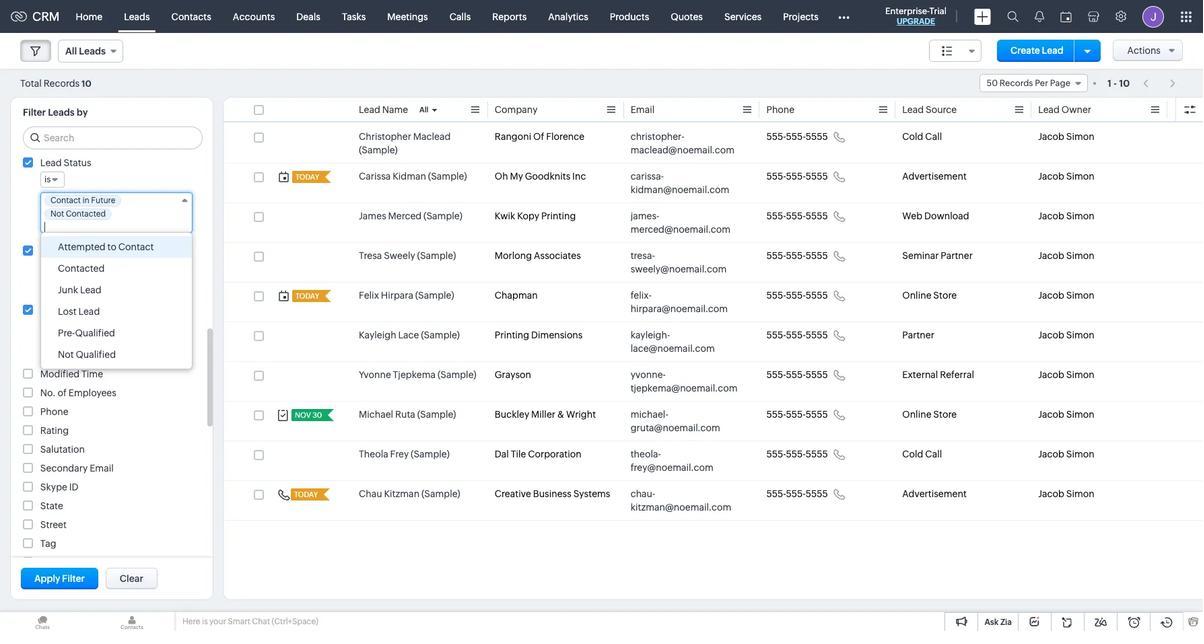 Task type: vqa. For each thing, say whether or not it's contained in the screenshot.


Task type: describe. For each thing, give the bounding box(es) containing it.
grayson
[[495, 370, 532, 381]]

michael ruta (sample)
[[359, 410, 456, 420]]

to
[[107, 242, 117, 253]]

kopy
[[518, 211, 540, 222]]

5555 for chau- kitzman@noemail.com
[[806, 489, 828, 500]]

lead up is field
[[40, 158, 62, 168]]

lead up "by"
[[80, 285, 102, 296]]

oh
[[495, 171, 508, 182]]

james- merced@noemail.com link
[[631, 210, 740, 236]]

jacob simon for felix- hirpara@noemail.com
[[1039, 290, 1095, 301]]

555-555-5555 for james- merced@noemail.com
[[767, 211, 828, 222]]

(sample) for michael ruta (sample)
[[417, 410, 456, 420]]

reports
[[493, 11, 527, 22]]

upgrade
[[897, 17, 936, 26]]

kidman@noemail.com
[[631, 185, 730, 195]]

lead source
[[903, 104, 958, 115]]

jacob simon for theola- frey@noemail.com
[[1039, 449, 1095, 460]]

signals element
[[1027, 0, 1053, 33]]

1 horizontal spatial is
[[202, 618, 208, 627]]

pre-
[[58, 328, 75, 339]]

modified for modified by
[[40, 305, 80, 316]]

chats image
[[0, 613, 85, 632]]

jacob for michael- gruta@noemail.com
[[1039, 410, 1065, 420]]

today link for chau
[[291, 489, 319, 501]]

today link for felix
[[292, 290, 321, 302]]

modified for modified time
[[40, 369, 80, 380]]

size image
[[943, 45, 953, 57]]

felix hirpara (sample)
[[359, 290, 454, 301]]

10 for total records 10
[[82, 78, 91, 89]]

jacob simon for michael- gruta@noemail.com
[[1039, 410, 1095, 420]]

(sample) for yvonne tjepkema (sample)
[[438, 370, 477, 381]]

smart
[[228, 618, 251, 627]]

morlong associates
[[495, 251, 581, 261]]

today for felix hirpara (sample)
[[296, 292, 319, 300]]

store for felix- hirpara@noemail.com
[[934, 290, 957, 301]]

lead left the "name"
[[359, 104, 381, 115]]

michael
[[359, 410, 394, 420]]

christopher- maclead@noemail.com
[[631, 131, 735, 156]]

lost lead
[[58, 307, 100, 317]]

contacts image
[[90, 613, 174, 632]]

frey@noemail.com
[[631, 463, 714, 474]]

frey
[[390, 449, 409, 460]]

row group containing christopher maclead (sample)
[[224, 124, 1204, 521]]

simon for theola- frey@noemail.com
[[1067, 449, 1095, 460]]

Type here text field
[[41, 282, 192, 296]]

signals image
[[1035, 11, 1045, 22]]

jacob for tresa- sweely@noemail.com
[[1039, 251, 1065, 261]]

michael-
[[631, 410, 669, 420]]

create menu image
[[975, 8, 992, 25]]

buckley
[[495, 410, 530, 420]]

(sample) for christopher maclead (sample)
[[359, 145, 398, 156]]

jacob simon for james- merced@noemail.com
[[1039, 211, 1095, 222]]

download
[[925, 211, 970, 222]]

advertisement for carissa- kidman@noemail.com
[[903, 171, 967, 182]]

calendar image
[[1061, 11, 1073, 22]]

contacted option
[[41, 258, 192, 280]]

theola-
[[631, 449, 661, 460]]

jacob for christopher- maclead@noemail.com
[[1039, 131, 1065, 142]]

simon for yvonne- tjepkema@noemail.com
[[1067, 370, 1095, 381]]

sweely@noemail.com
[[631, 264, 727, 275]]

referral
[[941, 370, 975, 381]]

1 vertical spatial phone
[[40, 407, 68, 418]]

cold for christopher- maclead@noemail.com
[[903, 131, 924, 142]]

simon for carissa- kidman@noemail.com
[[1067, 171, 1095, 182]]

felix hirpara (sample) link
[[359, 289, 454, 302]]

creative
[[495, 489, 531, 500]]

50 records per page
[[987, 78, 1071, 88]]

simon for kayleigh- lace@noemail.com
[[1067, 330, 1095, 341]]

modified time
[[40, 369, 103, 380]]

carissa- kidman@noemail.com link
[[631, 170, 740, 197]]

home link
[[65, 0, 113, 33]]

chat
[[252, 618, 270, 627]]

create
[[1011, 45, 1041, 56]]

jacob simon for christopher- maclead@noemail.com
[[1039, 131, 1095, 142]]

leads for filter leads by
[[48, 107, 75, 118]]

all leads
[[65, 46, 106, 57]]

profile image
[[1143, 6, 1165, 27]]

2 horizontal spatial leads
[[124, 11, 150, 22]]

kayleigh- lace@noemail.com link
[[631, 329, 740, 356]]

today link for carissa
[[292, 171, 321, 183]]

tasks link
[[331, 0, 377, 33]]

filter inside 'button'
[[62, 574, 85, 585]]

contacted
[[58, 263, 105, 274]]

lead left owner
[[1039, 104, 1060, 115]]

lace@noemail.com
[[631, 344, 715, 354]]

christopher- maclead@noemail.com link
[[631, 130, 740, 157]]

james-
[[631, 211, 660, 222]]

seminar
[[903, 251, 939, 261]]

enterprise-
[[886, 6, 930, 16]]

chau kitzman (sample) link
[[359, 488, 461, 501]]

apply
[[34, 574, 60, 585]]

kayleigh lace (sample)
[[359, 330, 460, 341]]

(sample) for kayleigh lace (sample)
[[421, 330, 460, 341]]

All Leads field
[[58, 40, 123, 63]]

here
[[183, 618, 200, 627]]

services link
[[714, 0, 773, 33]]

lead inside button
[[1043, 45, 1064, 56]]

kidman
[[393, 171, 426, 182]]

analytics link
[[538, 0, 599, 33]]

meetings link
[[377, 0, 439, 33]]

jacob for theola- frey@noemail.com
[[1039, 449, 1065, 460]]

create menu element
[[967, 0, 1000, 33]]

online for michael- gruta@noemail.com
[[903, 410, 932, 420]]

0 vertical spatial phone
[[767, 104, 795, 115]]

michael- gruta@noemail.com link
[[631, 408, 740, 435]]

chau
[[359, 489, 382, 500]]

carissa-
[[631, 171, 664, 182]]

tresa-
[[631, 251, 655, 261]]

external referral
[[903, 370, 975, 381]]

not qualified
[[58, 350, 116, 360]]

of
[[534, 131, 545, 142]]

of
[[58, 388, 67, 399]]

5555 for carissa- kidman@noemail.com
[[806, 171, 828, 182]]

my
[[510, 171, 523, 182]]

555-555-5555 for christopher- maclead@noemail.com
[[767, 131, 828, 142]]

company
[[495, 104, 538, 115]]

accounts
[[233, 11, 275, 22]]

contact
[[118, 242, 154, 253]]

calls link
[[439, 0, 482, 33]]

hirpara
[[381, 290, 414, 301]]

michael- gruta@noemail.com
[[631, 410, 721, 434]]

records for 50
[[1000, 78, 1034, 88]]

-
[[1114, 78, 1118, 89]]

jacob simon for yvonne- tjepkema@noemail.com
[[1039, 370, 1095, 381]]

5555 for tresa- sweely@noemail.com
[[806, 251, 828, 261]]

attempted to contact
[[58, 242, 154, 253]]

maclead
[[414, 131, 451, 142]]

5555 for james- merced@noemail.com
[[806, 211, 828, 222]]

pre-qualified
[[58, 328, 115, 339]]

today for chau kitzman (sample)
[[294, 491, 318, 499]]

jacob for carissa- kidman@noemail.com
[[1039, 171, 1065, 182]]

Search text field
[[24, 127, 202, 149]]

skype id
[[40, 482, 79, 493]]

kwik
[[495, 211, 516, 222]]

profile element
[[1135, 0, 1173, 33]]

home
[[76, 11, 102, 22]]

jacob for yvonne- tjepkema@noemail.com
[[1039, 370, 1065, 381]]

by
[[82, 305, 92, 316]]

no.
[[40, 388, 56, 399]]

555-555-5555 for michael- gruta@noemail.com
[[767, 410, 828, 420]]

not
[[58, 350, 74, 360]]

555-555-5555 for yvonne- tjepkema@noemail.com
[[767, 370, 828, 381]]

reports link
[[482, 0, 538, 33]]

associates
[[534, 251, 581, 261]]

external
[[903, 370, 939, 381]]

employees
[[69, 388, 116, 399]]

all for all leads
[[65, 46, 77, 57]]

kwik kopy printing
[[495, 211, 576, 222]]

(sample) for tresa sweely (sample)
[[417, 251, 456, 261]]

your
[[210, 618, 226, 627]]

attempted
[[58, 242, 106, 253]]



Task type: locate. For each thing, give the bounding box(es) containing it.
0 vertical spatial leads
[[124, 11, 150, 22]]

0 vertical spatial online store
[[903, 290, 957, 301]]

systems
[[574, 489, 611, 500]]

(sample) for james merced (sample)
[[424, 211, 463, 222]]

leads right home "link"
[[124, 11, 150, 22]]

1 vertical spatial leads
[[79, 46, 106, 57]]

1 vertical spatial cold
[[903, 449, 924, 460]]

2 vertical spatial leads
[[48, 107, 75, 118]]

0 horizontal spatial phone
[[40, 407, 68, 418]]

5555 for kayleigh- lace@noemail.com
[[806, 330, 828, 341]]

total records 10
[[20, 78, 91, 89]]

6 555-555-5555 from the top
[[767, 330, 828, 341]]

0 vertical spatial cold
[[903, 131, 924, 142]]

leads for all leads
[[79, 46, 106, 57]]

quotes link
[[660, 0, 714, 33]]

10 for 1 - 10
[[1120, 78, 1131, 89]]

4 jacob from the top
[[1039, 251, 1065, 261]]

apply filter
[[34, 574, 85, 585]]

(sample) for chau kitzman (sample)
[[422, 489, 461, 500]]

5 5555 from the top
[[806, 290, 828, 301]]

1 vertical spatial is
[[202, 618, 208, 627]]

christopher-
[[631, 131, 685, 142]]

create lead
[[1011, 45, 1064, 56]]

felix-
[[631, 290, 652, 301]]

1 modified from the top
[[40, 305, 80, 316]]

tasks
[[342, 11, 366, 22]]

3 simon from the top
[[1067, 211, 1095, 222]]

printing
[[542, 211, 576, 222], [495, 330, 530, 341]]

2 modified from the top
[[40, 369, 80, 380]]

contacts link
[[161, 0, 222, 33]]

records up filter leads by
[[44, 78, 80, 89]]

search element
[[1000, 0, 1027, 33]]

8 simon from the top
[[1067, 410, 1095, 420]]

1 cold from the top
[[903, 131, 924, 142]]

simon
[[1067, 131, 1095, 142], [1067, 171, 1095, 182], [1067, 211, 1095, 222], [1067, 251, 1095, 261], [1067, 290, 1095, 301], [1067, 330, 1095, 341], [1067, 370, 1095, 381], [1067, 410, 1095, 420], [1067, 449, 1095, 460], [1067, 489, 1095, 500]]

1 vertical spatial email
[[90, 464, 114, 474]]

online store for michael- gruta@noemail.com
[[903, 410, 957, 420]]

tresa
[[359, 251, 382, 261]]

10 right '-'
[[1120, 78, 1131, 89]]

crm
[[32, 9, 60, 24]]

street
[[40, 520, 67, 531]]

0 horizontal spatial 10
[[82, 78, 91, 89]]

(sample) inside "christopher maclead (sample)"
[[359, 145, 398, 156]]

1 simon from the top
[[1067, 131, 1095, 142]]

lead left source
[[903, 104, 924, 115]]

james merced (sample)
[[359, 211, 463, 222]]

leads left by
[[48, 107, 75, 118]]

email up christopher-
[[631, 104, 655, 115]]

None field
[[930, 40, 982, 62], [40, 193, 193, 233], [40, 193, 193, 233]]

1 555-555-5555 from the top
[[767, 131, 828, 142]]

projects link
[[773, 0, 830, 33]]

chau- kitzman@noemail.com
[[631, 489, 732, 513]]

online down external
[[903, 410, 932, 420]]

creative business systems
[[495, 489, 611, 500]]

rangoni of florence
[[495, 131, 585, 142]]

tag
[[40, 539, 56, 550]]

records inside field
[[1000, 78, 1034, 88]]

ask
[[985, 618, 999, 628]]

1 - 10
[[1108, 78, 1131, 89]]

2 store from the top
[[934, 410, 957, 420]]

online store down seminar partner
[[903, 290, 957, 301]]

lace
[[398, 330, 419, 341]]

buckley miller & wright
[[495, 410, 596, 420]]

simon for tresa- sweely@noemail.com
[[1067, 251, 1095, 261]]

1 horizontal spatial email
[[631, 104, 655, 115]]

1 horizontal spatial printing
[[542, 211, 576, 222]]

apply filter button
[[21, 569, 98, 590]]

0 vertical spatial filter
[[23, 107, 46, 118]]

5 jacob from the top
[[1039, 290, 1065, 301]]

actions
[[1128, 45, 1161, 56]]

6 5555 from the top
[[806, 330, 828, 341]]

zia
[[1001, 618, 1013, 628]]

list box
[[41, 233, 192, 369]]

0 vertical spatial online
[[903, 290, 932, 301]]

0 horizontal spatial is
[[44, 174, 51, 185]]

goodknits
[[525, 171, 571, 182]]

today link
[[292, 171, 321, 183], [292, 290, 321, 302], [291, 489, 319, 501]]

modified down junk
[[40, 305, 80, 316]]

1 vertical spatial all
[[420, 106, 429, 114]]

jacob simon for chau- kitzman@noemail.com
[[1039, 489, 1095, 500]]

all inside "field"
[[65, 46, 77, 57]]

(sample) right hirpara at top left
[[416, 290, 454, 301]]

5555 for michael- gruta@noemail.com
[[806, 410, 828, 420]]

hirpara@noemail.com
[[631, 304, 728, 315]]

1 vertical spatial online
[[903, 410, 932, 420]]

1 vertical spatial qualified
[[76, 350, 116, 360]]

(sample) right sweely
[[417, 251, 456, 261]]

1 horizontal spatial records
[[1000, 78, 1034, 88]]

0 vertical spatial call
[[926, 131, 943, 142]]

pre-qualified option
[[41, 323, 192, 344]]

555-555-5555 for theola- frey@noemail.com
[[767, 449, 828, 460]]

2 jacob from the top
[[1039, 171, 1065, 182]]

online down seminar
[[903, 290, 932, 301]]

7 555-555-5555 from the top
[[767, 370, 828, 381]]

call
[[926, 131, 943, 142], [926, 449, 943, 460]]

chau- kitzman@noemail.com link
[[631, 488, 740, 515]]

modified up "of"
[[40, 369, 80, 380]]

attempted to contact option
[[41, 236, 192, 258]]

owner
[[1062, 104, 1092, 115]]

10 5555 from the top
[[806, 489, 828, 500]]

simon for felix- hirpara@noemail.com
[[1067, 290, 1095, 301]]

jacob for kayleigh- lace@noemail.com
[[1039, 330, 1065, 341]]

10 inside total records 10
[[82, 78, 91, 89]]

sweely
[[384, 251, 416, 261]]

1 vertical spatial today
[[296, 292, 319, 300]]

0 horizontal spatial email
[[90, 464, 114, 474]]

inc
[[573, 171, 586, 182]]

all for all
[[420, 106, 429, 114]]

2 simon from the top
[[1067, 171, 1095, 182]]

none field size
[[930, 40, 982, 62]]

chapman
[[495, 290, 538, 301]]

555-555-5555 for chau- kitzman@noemail.com
[[767, 489, 828, 500]]

0 horizontal spatial filter
[[23, 107, 46, 118]]

simon for christopher- maclead@noemail.com
[[1067, 131, 1095, 142]]

3 jacob simon from the top
[[1039, 211, 1095, 222]]

filter right apply
[[62, 574, 85, 585]]

email right the secondary
[[90, 464, 114, 474]]

today for carissa kidman (sample)
[[296, 173, 319, 181]]

lost lead option
[[41, 301, 192, 323]]

5 simon from the top
[[1067, 290, 1095, 301]]

deals link
[[286, 0, 331, 33]]

printing right kopy
[[542, 211, 576, 222]]

1 vertical spatial cold call
[[903, 449, 943, 460]]

rangoni
[[495, 131, 532, 142]]

555-555-5555 for felix- hirpara@noemail.com
[[767, 290, 828, 301]]

None text field
[[44, 222, 176, 232]]

(sample) right lace
[[421, 330, 460, 341]]

title
[[40, 558, 59, 569]]

accounts link
[[222, 0, 286, 33]]

rating
[[40, 426, 69, 437]]

5555 for yvonne- tjepkema@noemail.com
[[806, 370, 828, 381]]

jacob simon for kayleigh- lace@noemail.com
[[1039, 330, 1095, 341]]

1 jacob simon from the top
[[1039, 131, 1095, 142]]

1 horizontal spatial 10
[[1120, 78, 1131, 89]]

10 555-555-5555 from the top
[[767, 489, 828, 500]]

1 advertisement from the top
[[903, 171, 967, 182]]

1 vertical spatial today link
[[292, 290, 321, 302]]

jacob for james- merced@noemail.com
[[1039, 211, 1065, 222]]

simon for chau- kitzman@noemail.com
[[1067, 489, 1095, 500]]

0 vertical spatial modified
[[40, 305, 80, 316]]

lead right the create
[[1043, 45, 1064, 56]]

10 simon from the top
[[1067, 489, 1095, 500]]

1 call from the top
[[926, 131, 943, 142]]

0 vertical spatial all
[[65, 46, 77, 57]]

jacob for felix- hirpara@noemail.com
[[1039, 290, 1065, 301]]

(sample) right kitzman on the left bottom of page
[[422, 489, 461, 500]]

advertisement
[[903, 171, 967, 182], [903, 489, 967, 500]]

2 online store from the top
[[903, 410, 957, 420]]

4 jacob simon from the top
[[1039, 251, 1095, 261]]

9 jacob from the top
[[1039, 449, 1065, 460]]

1 vertical spatial online store
[[903, 410, 957, 420]]

leads link
[[113, 0, 161, 33]]

1 vertical spatial store
[[934, 410, 957, 420]]

florence
[[546, 131, 585, 142]]

felix- hirpara@noemail.com link
[[631, 289, 740, 316]]

1 vertical spatial call
[[926, 449, 943, 460]]

5 555-555-5555 from the top
[[767, 290, 828, 301]]

7 jacob from the top
[[1039, 370, 1065, 381]]

web download
[[903, 211, 970, 222]]

2 cold call from the top
[[903, 449, 943, 460]]

30
[[313, 412, 322, 420]]

cold call for theola- frey@noemail.com
[[903, 449, 943, 460]]

(sample) right tjepkema at the bottom of the page
[[438, 370, 477, 381]]

analytics
[[549, 11, 589, 22]]

8 jacob from the top
[[1039, 410, 1065, 420]]

2 online from the top
[[903, 410, 932, 420]]

records right 50
[[1000, 78, 1034, 88]]

michael ruta (sample) link
[[359, 408, 456, 422]]

is left your
[[202, 618, 208, 627]]

1 vertical spatial filter
[[62, 574, 85, 585]]

4 555-555-5555 from the top
[[767, 251, 828, 261]]

1 store from the top
[[934, 290, 957, 301]]

simon for james- merced@noemail.com
[[1067, 211, 1095, 222]]

carissa
[[359, 171, 391, 182]]

row group
[[224, 124, 1204, 521]]

(ctrl+space)
[[272, 618, 318, 627]]

2 call from the top
[[926, 449, 943, 460]]

9 5555 from the top
[[806, 449, 828, 460]]

1 horizontal spatial all
[[420, 106, 429, 114]]

0 vertical spatial advertisement
[[903, 171, 967, 182]]

per
[[1036, 78, 1049, 88]]

yvonne tjepkema (sample) link
[[359, 369, 477, 382]]

1 jacob from the top
[[1039, 131, 1065, 142]]

5 jacob simon from the top
[[1039, 290, 1095, 301]]

1 vertical spatial printing
[[495, 330, 530, 341]]

7 jacob simon from the top
[[1039, 370, 1095, 381]]

0 vertical spatial today link
[[292, 171, 321, 183]]

1 online store from the top
[[903, 290, 957, 301]]

yvonne- tjepkema@noemail.com
[[631, 370, 738, 394]]

1 vertical spatial modified
[[40, 369, 80, 380]]

0 horizontal spatial records
[[44, 78, 80, 89]]

store down external referral
[[934, 410, 957, 420]]

all up maclead
[[420, 106, 429, 114]]

2 vertical spatial today link
[[291, 489, 319, 501]]

1 horizontal spatial phone
[[767, 104, 795, 115]]

0 vertical spatial printing
[[542, 211, 576, 222]]

partner up external
[[903, 330, 935, 341]]

9 555-555-5555 from the top
[[767, 449, 828, 460]]

8 555-555-5555 from the top
[[767, 410, 828, 420]]

(sample) right ruta
[[417, 410, 456, 420]]

yvonne
[[359, 370, 391, 381]]

leads down home "link"
[[79, 46, 106, 57]]

leads inside "field"
[[79, 46, 106, 57]]

today
[[296, 173, 319, 181], [296, 292, 319, 300], [294, 491, 318, 499]]

tresa- sweely@noemail.com
[[631, 251, 727, 275]]

2 5555 from the top
[[806, 171, 828, 182]]

projects
[[784, 11, 819, 22]]

(sample) right "frey"
[[411, 449, 450, 460]]

printing up grayson
[[495, 330, 530, 341]]

2 555-555-5555 from the top
[[767, 171, 828, 182]]

time
[[82, 369, 103, 380]]

qualified up not qualified
[[75, 328, 115, 339]]

lead up pre-qualified
[[78, 307, 100, 317]]

1 vertical spatial advertisement
[[903, 489, 967, 500]]

partner right seminar
[[941, 251, 973, 261]]

0 horizontal spatial printing
[[495, 330, 530, 341]]

6 simon from the top
[[1067, 330, 1095, 341]]

555-555-5555 for tresa- sweely@noemail.com
[[767, 251, 828, 261]]

junk lead
[[58, 285, 102, 296]]

store down seminar partner
[[934, 290, 957, 301]]

(sample) right merced in the top left of the page
[[424, 211, 463, 222]]

store for michael- gruta@noemail.com
[[934, 410, 957, 420]]

0 vertical spatial is
[[44, 174, 51, 185]]

5555 for christopher- maclead@noemail.com
[[806, 131, 828, 142]]

0 vertical spatial email
[[631, 104, 655, 115]]

0 vertical spatial today
[[296, 173, 319, 181]]

id
[[69, 482, 79, 493]]

1 horizontal spatial leads
[[79, 46, 106, 57]]

business
[[533, 489, 572, 500]]

0 vertical spatial partner
[[941, 251, 973, 261]]

tjepkema
[[393, 370, 436, 381]]

james merced (sample) link
[[359, 210, 463, 223]]

(sample) down 'christopher'
[[359, 145, 398, 156]]

0 vertical spatial store
[[934, 290, 957, 301]]

list box containing attempted to contact
[[41, 233, 192, 369]]

records for total
[[44, 78, 80, 89]]

555-555-5555
[[767, 131, 828, 142], [767, 171, 828, 182], [767, 211, 828, 222], [767, 251, 828, 261], [767, 290, 828, 301], [767, 330, 828, 341], [767, 370, 828, 381], [767, 410, 828, 420], [767, 449, 828, 460], [767, 489, 828, 500]]

christopher maclead (sample) link
[[359, 130, 482, 157]]

search image
[[1008, 11, 1019, 22]]

filter leads by
[[23, 107, 88, 118]]

is inside field
[[44, 174, 51, 185]]

online store for felix- hirpara@noemail.com
[[903, 290, 957, 301]]

1 horizontal spatial partner
[[941, 251, 973, 261]]

james
[[359, 211, 387, 222]]

3 jacob from the top
[[1039, 211, 1065, 222]]

50 Records Per Page field
[[980, 74, 1089, 92]]

4 5555 from the top
[[806, 251, 828, 261]]

call for theola- frey@noemail.com
[[926, 449, 943, 460]]

qualified for not qualified
[[76, 350, 116, 360]]

is down lead status
[[44, 174, 51, 185]]

nov 30
[[295, 412, 322, 420]]

2 advertisement from the top
[[903, 489, 967, 500]]

(sample) right kidman
[[428, 171, 467, 182]]

cold
[[903, 131, 924, 142], [903, 449, 924, 460]]

1 vertical spatial partner
[[903, 330, 935, 341]]

3 555-555-5555 from the top
[[767, 211, 828, 222]]

1 5555 from the top
[[806, 131, 828, 142]]

8 jacob simon from the top
[[1039, 410, 1095, 420]]

total
[[20, 78, 42, 89]]

(sample) for theola frey (sample)
[[411, 449, 450, 460]]

(sample) for carissa kidman (sample)
[[428, 171, 467, 182]]

jacob simon for carissa- kidman@noemail.com
[[1039, 171, 1095, 182]]

2 jacob simon from the top
[[1039, 171, 1095, 182]]

3 5555 from the top
[[806, 211, 828, 222]]

contact in future not contacted
[[51, 196, 116, 219]]

0 vertical spatial cold call
[[903, 131, 943, 142]]

filter down total
[[23, 107, 46, 118]]

not qualified option
[[41, 344, 192, 366]]

navigation
[[1137, 73, 1184, 93]]

qualified up time
[[76, 350, 116, 360]]

10 up by
[[82, 78, 91, 89]]

merced
[[388, 211, 422, 222]]

4 simon from the top
[[1067, 251, 1095, 261]]

0 horizontal spatial all
[[65, 46, 77, 57]]

9 simon from the top
[[1067, 449, 1095, 460]]

tresa sweely (sample)
[[359, 251, 456, 261]]

6 jacob simon from the top
[[1039, 330, 1095, 341]]

Other Modules field
[[830, 6, 859, 27]]

is field
[[40, 172, 65, 188]]

7 5555 from the top
[[806, 370, 828, 381]]

10 jacob from the top
[[1039, 489, 1065, 500]]

555-555-5555 for carissa- kidman@noemail.com
[[767, 171, 828, 182]]

6 jacob from the top
[[1039, 330, 1065, 341]]

2 vertical spatial today
[[294, 491, 318, 499]]

1 online from the top
[[903, 290, 932, 301]]

2 cold from the top
[[903, 449, 924, 460]]

jacob simon for tresa- sweely@noemail.com
[[1039, 251, 1095, 261]]

felix
[[359, 290, 379, 301]]

555-555-5555 for kayleigh- lace@noemail.com
[[767, 330, 828, 341]]

call for christopher- maclead@noemail.com
[[926, 131, 943, 142]]

all up total records 10
[[65, 46, 77, 57]]

5555 for felix- hirpara@noemail.com
[[806, 290, 828, 301]]

jacob for chau- kitzman@noemail.com
[[1039, 489, 1065, 500]]

simon for michael- gruta@noemail.com
[[1067, 410, 1095, 420]]

yvonne-
[[631, 370, 666, 381]]

0 horizontal spatial leads
[[48, 107, 75, 118]]

7 simon from the top
[[1067, 370, 1095, 381]]

(sample) for felix hirpara (sample)
[[416, 290, 454, 301]]

10 jacob simon from the top
[[1039, 489, 1095, 500]]

online store down external referral
[[903, 410, 957, 420]]

0 vertical spatial qualified
[[75, 328, 115, 339]]

dal
[[495, 449, 509, 460]]

online for felix- hirpara@noemail.com
[[903, 290, 932, 301]]

8 5555 from the top
[[806, 410, 828, 420]]

1 cold call from the top
[[903, 131, 943, 142]]

5555 for theola- frey@noemail.com
[[806, 449, 828, 460]]

lost
[[58, 307, 77, 317]]

qualified for pre-qualified
[[75, 328, 115, 339]]

0 horizontal spatial partner
[[903, 330, 935, 341]]

junk lead option
[[41, 280, 192, 301]]

advertisement for chau- kitzman@noemail.com
[[903, 489, 967, 500]]

9 jacob simon from the top
[[1039, 449, 1095, 460]]

cold call for christopher- maclead@noemail.com
[[903, 131, 943, 142]]

cold for theola- frey@noemail.com
[[903, 449, 924, 460]]

1 horizontal spatial filter
[[62, 574, 85, 585]]



